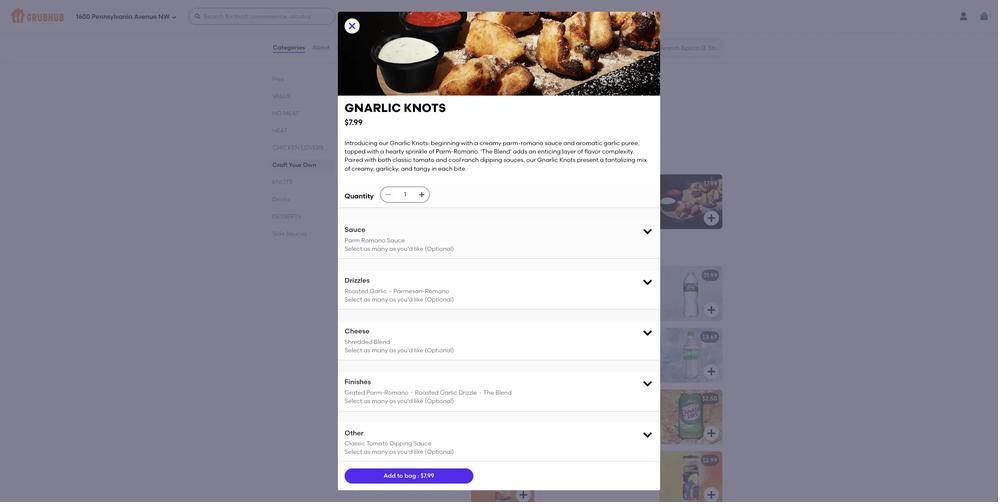 Task type: describe. For each thing, give the bounding box(es) containing it.
garlic inside drizzles roasted garlic ∙ parmesan-romano select as many as you'd like (optional)
[[370, 288, 387, 295]]

drizzles roasted garlic ∙ parmesan-romano select as many as you'd like (optional)
[[345, 277, 454, 304]]

hearty
[[386, 148, 404, 155]]

reviews
[[337, 44, 360, 51]]

many inside other classic tomato dipping sauce select as many as you'd like (optional)
[[372, 449, 388, 456]]

tantalizing
[[605, 157, 635, 164]]

nw
[[158, 13, 170, 20]]

knots
[[560, 157, 576, 164]]

(optional) inside finishes grated parm-romano ∙ roasted garlic drizzle ∙ the blend select as many as you'd like (optional)
[[425, 398, 454, 405]]

clicking
[[423, 100, 452, 108]]

chicken lovers
[[272, 144, 324, 152]]

bottled for bottled fanta orange
[[358, 395, 385, 403]]

grated
[[345, 390, 365, 397]]

paired
[[345, 157, 363, 164]]

add
[[384, 473, 396, 480]]

each
[[438, 165, 453, 172]]

like inside sauce parm romano sauce select as many as you'd like (optional)
[[414, 246, 424, 253]]

creamy
[[480, 140, 501, 147]]

mango passion fruit
[[358, 457, 428, 464]]

0 vertical spatial craft your own
[[351, 63, 419, 74]]

0 horizontal spatial gnarlic
[[390, 140, 411, 147]]

fanta
[[387, 395, 406, 403]]

ginger ale image
[[659, 390, 722, 445]]

blend inside finishes grated parm-romano ∙ roasted garlic drizzle ∙ the blend select as many as you'd like (optional)
[[496, 390, 512, 397]]

gnarlic for gnarlic knots
[[546, 180, 574, 187]]

1l
[[401, 272, 406, 279]]

craft your own tab
[[272, 161, 331, 170]]

vegan knots
[[358, 180, 401, 187]]

$13.99
[[510, 89, 527, 96]]

0 vertical spatial a
[[474, 140, 478, 147]]

romano inside finishes grated parm-romano ∙ roasted garlic drizzle ∙ the blend select as many as you'd like (optional)
[[384, 390, 409, 397]]

garlicky,
[[376, 165, 400, 172]]

gnarlic knots
[[546, 180, 596, 187]]

$3.69 for bottled sprite image
[[702, 334, 717, 341]]

mango
[[358, 457, 382, 464]]

1 horizontal spatial own
[[398, 63, 419, 74]]

mix
[[637, 157, 647, 164]]

gnarlic knots image
[[659, 175, 722, 229]]

as down shredded
[[364, 347, 370, 354]]

side
[[272, 230, 285, 238]]

1 button
[[979, 9, 991, 24]]

vegan knots image
[[471, 175, 534, 229]]

$2.50 button
[[541, 390, 722, 445]]

$13.99 +
[[510, 89, 531, 96]]

1 horizontal spatial gnarlic
[[537, 157, 558, 164]]

select inside drizzles roasted garlic ∙ parmesan-romano select as many as you'd like (optional)
[[345, 296, 362, 304]]

chicken
[[272, 144, 300, 152]]

bag
[[405, 473, 416, 480]]

no meat tab
[[272, 109, 331, 118]]

own for pizza
[[398, 89, 413, 96]]

blend'
[[494, 148, 512, 155]]

topped
[[345, 148, 366, 155]]

'the
[[481, 148, 493, 155]]

both
[[378, 157, 391, 164]]

in
[[432, 165, 437, 172]]

romano
[[521, 140, 543, 147]]

(optional) inside cheese shredded blend select as many as you'd like (optional)
[[425, 347, 454, 354]]

knots for vegan knots
[[381, 180, 401, 187]]

meat
[[283, 110, 299, 117]]

craft your own inside tab
[[272, 162, 316, 169]]

tomato
[[413, 157, 434, 164]]

gnarlic knots $7.99
[[345, 101, 446, 127]]

lovers
[[301, 144, 324, 152]]

bottled fanta orange image
[[471, 390, 534, 445]]

puree,
[[621, 140, 640, 147]]

quantity
[[345, 192, 374, 200]]

introducing our gnarlic knots: beginning with a creamy parm-romano sauce and aromatic garlic puree, topped with a hearty sprinkle of parm-romano. 'the blend' adds an enticing layer of flavor complexity. paired with both classic tomato and cool ranch dipping sauces, our gnarlic knots present a tantalizing mix of creamy, garlicky, and tangy in each bite.
[[345, 140, 648, 172]]

1
[[989, 13, 991, 20]]

classic
[[345, 440, 365, 448]]

select inside finishes grated parm-romano ∙ roasted garlic drizzle ∙ the blend select as many as you'd like (optional)
[[345, 398, 362, 405]]

bottled sprite image
[[659, 328, 722, 383]]

pies
[[272, 76, 284, 83]]

$3.69 button
[[541, 328, 722, 383]]

complexity.
[[602, 148, 634, 155]]

as up mango passion fruit
[[389, 449, 396, 456]]

parm- inside finishes grated parm-romano ∙ roasted garlic drizzle ∙ the blend select as many as you'd like (optional)
[[366, 390, 384, 397]]

craft for craft your own by clicking below to add or remove toppings
[[358, 100, 378, 108]]

to
[[380, 109, 389, 116]]

berry
[[571, 457, 590, 464]]

aromatic
[[576, 140, 602, 147]]

1600
[[76, 13, 90, 20]]

bottled fanta orange
[[358, 395, 434, 403]]

reviews button
[[337, 33, 361, 63]]

other
[[345, 429, 364, 437]]

to
[[397, 473, 403, 480]]

Search &pizza (E Street) search field
[[659, 44, 723, 52]]

roasted inside finishes grated parm-romano ∙ roasted garlic drizzle ∙ the blend select as many as you'd like (optional)
[[415, 390, 439, 397]]

1 horizontal spatial your
[[377, 63, 396, 74]]

like inside cheese shredded blend select as many as you'd like (optional)
[[414, 347, 424, 354]]

smartwater
[[358, 272, 399, 279]]

0 horizontal spatial of
[[345, 165, 350, 172]]

+
[[527, 89, 531, 96]]

2 horizontal spatial of
[[578, 148, 583, 155]]

chicken lovers tab
[[272, 144, 331, 152]]

2 vertical spatial with
[[365, 157, 376, 164]]

parm- inside introducing our gnarlic knots: beginning with a creamy parm-romano sauce and aromatic garlic puree, topped with a hearty sprinkle of parm-romano. 'the blend' adds an enticing layer of flavor complexity. paired with both classic tomato and cool ranch dipping sauces, our gnarlic knots present a tantalizing mix of creamy, garlicky, and tangy in each bite.
[[436, 148, 454, 155]]

1 vertical spatial drinks
[[351, 247, 379, 257]]

select inside sauce parm romano sauce select as many as you'd like (optional)
[[345, 246, 362, 253]]

∙ inside drizzles roasted garlic ∙ parmesan-romano select as many as you'd like (optional)
[[388, 288, 392, 295]]

many inside cheese shredded blend select as many as you'd like (optional)
[[372, 347, 388, 354]]

you'd inside sauce parm romano sauce select as many as you'd like (optional)
[[397, 246, 413, 253]]

about
[[312, 44, 330, 51]]

dipping
[[480, 157, 502, 164]]

smartwater 1l
[[358, 272, 406, 279]]

sauces
[[286, 230, 307, 238]]

an
[[529, 148, 536, 155]]

finishes grated parm-romano ∙ roasted garlic drizzle ∙ the blend select as many as you'd like (optional)
[[345, 378, 512, 405]]

introducing
[[345, 140, 378, 147]]

you'd inside finishes grated parm-romano ∙ roasted garlic drizzle ∙ the blend select as many as you'd like (optional)
[[397, 398, 413, 405]]

as down grated
[[364, 398, 370, 405]]

categories
[[273, 44, 305, 51]]

roasted inside drizzles roasted garlic ∙ parmesan-romano select as many as you'd like (optional)
[[345, 288, 368, 295]]

$2.99 for ginger berry lemonade soda image at the right bottom
[[703, 457, 717, 464]]

no meat
[[272, 110, 299, 117]]

remove
[[415, 109, 439, 116]]

avenue
[[134, 13, 157, 20]]

as down the drizzles
[[364, 296, 370, 304]]

craft your own by clicking below to add or remove toppings
[[358, 100, 452, 125]]

1600 pennsylvania avenue nw
[[76, 13, 170, 20]]

dipping
[[390, 440, 412, 448]]

orange
[[408, 395, 434, 403]]



Task type: vqa. For each thing, say whether or not it's contained in the screenshot.
GNARLIC KNOTS $7.99's GNARLIC
yes



Task type: locate. For each thing, give the bounding box(es) containing it.
gnarlic up toppings in the left of the page
[[345, 101, 401, 115]]

with up romano.
[[461, 140, 473, 147]]

1 horizontal spatial our
[[526, 157, 536, 164]]

0 horizontal spatial roasted
[[345, 288, 368, 295]]

own up or
[[397, 100, 412, 108]]

our down an
[[526, 157, 536, 164]]

soda
[[627, 457, 644, 464]]

many inside sauce parm romano sauce select as many as you'd like (optional)
[[372, 246, 388, 253]]

1 horizontal spatial of
[[429, 148, 434, 155]]

the
[[484, 390, 494, 397]]

tomato
[[366, 440, 388, 448]]

1 vertical spatial craft
[[358, 100, 378, 108]]

smartwater 1l image
[[471, 267, 534, 321]]

select down classic
[[345, 449, 362, 456]]

craft your own
[[351, 63, 419, 74], [272, 162, 316, 169]]

desserts
[[272, 213, 301, 220]]

bottled for bottled coke
[[358, 334, 385, 341]]

your down 'chicken lovers'
[[289, 162, 302, 169]]

1 vertical spatial your
[[379, 100, 396, 108]]

5 select from the top
[[345, 449, 362, 456]]

3 (optional) from the top
[[425, 347, 454, 354]]

drizzles
[[345, 277, 370, 285]]

romano inside sauce parm romano sauce select as many as you'd like (optional)
[[361, 237, 386, 244]]

1 horizontal spatial sauce
[[387, 237, 405, 244]]

bite.
[[454, 165, 467, 172]]

0 vertical spatial gnarlic
[[345, 101, 401, 115]]

bottled left coke at the left of page
[[358, 334, 385, 341]]

1 (optional) from the top
[[425, 246, 454, 253]]

∙ left the
[[478, 390, 482, 397]]

knots
[[404, 101, 446, 115], [351, 155, 383, 165], [272, 179, 293, 186], [381, 180, 401, 187], [575, 180, 596, 187]]

parm- right grated
[[366, 390, 384, 397]]

sprinkle
[[405, 148, 427, 155]]

as up mango on the bottom of the page
[[364, 449, 370, 456]]

1 horizontal spatial $2.99
[[703, 457, 717, 464]]

creamy,
[[352, 165, 375, 172]]

drinks inside tab
[[272, 196, 290, 203]]

1 vertical spatial $3.69
[[514, 395, 529, 403]]

0 horizontal spatial and
[[401, 165, 412, 172]]

0 vertical spatial drinks
[[272, 196, 290, 203]]

as left orange on the bottom
[[389, 398, 396, 405]]

romano inside drizzles roasted garlic ∙ parmesan-romano select as many as you'd like (optional)
[[425, 288, 449, 295]]

(optional) inside sauce parm romano sauce select as many as you'd like (optional)
[[425, 246, 454, 253]]

1 vertical spatial sauce
[[387, 237, 405, 244]]

0 vertical spatial your
[[377, 63, 396, 74]]

as up the smartwater
[[364, 246, 370, 253]]

drinks down parm on the top left of the page
[[351, 247, 379, 257]]

craft for craft your own pizza
[[358, 89, 378, 96]]

3 you'd from the top
[[397, 347, 413, 354]]

$7.99 inside the gnarlic knots $7.99
[[345, 117, 363, 127]]

gnarlic down the enticing
[[537, 157, 558, 164]]

0 horizontal spatial $2.99
[[515, 457, 529, 464]]

$3.69 inside button
[[702, 334, 717, 341]]

dirty bird image
[[471, 0, 534, 46]]

a up both
[[380, 148, 384, 155]]

2 like from the top
[[414, 296, 424, 304]]

:
[[418, 473, 419, 480]]

and up layer
[[563, 140, 575, 147]]

$7.99
[[345, 117, 363, 127], [516, 180, 529, 187], [704, 180, 717, 187], [421, 473, 434, 480]]

many inside drizzles roasted garlic ∙ parmesan-romano select as many as you'd like (optional)
[[372, 296, 388, 304]]

of up the tomato
[[429, 148, 434, 155]]

0 vertical spatial your
[[379, 89, 396, 96]]

own inside "craft your own by clicking below to add or remove toppings"
[[397, 100, 412, 108]]

roasted right fanta at the left bottom of the page
[[415, 390, 439, 397]]

1 vertical spatial with
[[367, 148, 379, 155]]

like inside drizzles roasted garlic ∙ parmesan-romano select as many as you'd like (optional)
[[414, 296, 424, 304]]

you'd down parmesan-
[[397, 296, 413, 304]]

beginning
[[431, 140, 460, 147]]

4 like from the top
[[414, 398, 424, 405]]

1 horizontal spatial drinks
[[351, 247, 379, 257]]

pennsylvania
[[92, 13, 132, 20]]

2 select from the top
[[345, 296, 362, 304]]

0 horizontal spatial ∙
[[388, 288, 392, 295]]

parm
[[345, 237, 360, 244]]

(optional)
[[425, 246, 454, 253], [425, 296, 454, 304], [425, 347, 454, 354], [425, 398, 454, 405], [425, 449, 454, 456]]

craft your own pizza image
[[471, 83, 534, 138]]

pies tab
[[272, 75, 331, 84]]

2 $2.99 from the left
[[703, 457, 717, 464]]

no
[[272, 110, 282, 117]]

0 vertical spatial $3.69
[[702, 334, 717, 341]]

0 vertical spatial gnarlic
[[390, 140, 411, 147]]

$3.69
[[702, 334, 717, 341], [514, 395, 529, 403]]

cbr image
[[659, 0, 722, 46]]

blend right the
[[496, 390, 512, 397]]

finishes
[[345, 378, 371, 386]]

gnarlic for gnarlic knots $7.99
[[345, 101, 401, 115]]

0 horizontal spatial blend
[[374, 339, 390, 346]]

parm-
[[503, 140, 521, 147]]

0 vertical spatial sauce
[[345, 226, 365, 234]]

and up each
[[436, 157, 447, 164]]

bottled spring water image
[[659, 267, 722, 321]]

gnarlic up hearty
[[390, 140, 411, 147]]

sauce parm romano sauce select as many as you'd like (optional)
[[345, 226, 454, 253]]

own left pizza
[[398, 89, 413, 96]]

other classic tomato dipping sauce select as many as you'd like (optional)
[[345, 429, 454, 456]]

knots:
[[412, 140, 430, 147]]

0 vertical spatial roasted
[[345, 288, 368, 295]]

0 horizontal spatial your
[[289, 162, 302, 169]]

heat tab
[[272, 126, 331, 135]]

gnarlic down "knots"
[[546, 180, 574, 187]]

own
[[398, 63, 419, 74], [303, 162, 316, 169]]

1 you'd from the top
[[397, 246, 413, 253]]

craft down reviews button
[[351, 63, 375, 74]]

0 vertical spatial craft
[[351, 63, 375, 74]]

flavor
[[585, 148, 601, 155]]

0 horizontal spatial own
[[303, 162, 316, 169]]

you'd
[[397, 246, 413, 253], [397, 296, 413, 304], [397, 347, 413, 354], [397, 398, 413, 405], [397, 449, 413, 456]]

romano.
[[454, 148, 479, 155]]

0 horizontal spatial a
[[380, 148, 384, 155]]

about button
[[312, 33, 330, 63]]

search icon image
[[646, 43, 656, 53]]

(optional) inside other classic tomato dipping sauce select as many as you'd like (optional)
[[425, 449, 454, 456]]

ginger
[[546, 457, 570, 464]]

sauce inside other classic tomato dipping sauce select as many as you'd like (optional)
[[414, 440, 431, 448]]

as up smartwater 1l
[[389, 246, 396, 253]]

your inside "craft your own by clicking below to add or remove toppings"
[[379, 100, 396, 108]]

below
[[358, 109, 379, 116]]

5 you'd from the top
[[397, 449, 413, 456]]

2 vertical spatial a
[[600, 157, 604, 164]]

knots inside the gnarlic knots $7.99
[[404, 101, 446, 115]]

cheese
[[345, 328, 370, 336]]

knots up drinks tab
[[272, 179, 293, 186]]

many inside finishes grated parm-romano ∙ roasted garlic drizzle ∙ the blend select as many as you'd like (optional)
[[372, 398, 388, 405]]

you'd inside other classic tomato dipping sauce select as many as you'd like (optional)
[[397, 449, 413, 456]]

0 horizontal spatial $3.69
[[514, 395, 529, 403]]

1 vertical spatial bottled
[[358, 395, 385, 403]]

a
[[474, 140, 478, 147], [380, 148, 384, 155], [600, 157, 604, 164]]

you'd down coke at the left of page
[[397, 347, 413, 354]]

2 vertical spatial romano
[[384, 390, 409, 397]]

knots for gnarlic knots $7.99
[[404, 101, 446, 115]]

knots for gnarlic knots
[[575, 180, 596, 187]]

0 vertical spatial own
[[398, 89, 413, 96]]

select inside other classic tomato dipping sauce select as many as you'd like (optional)
[[345, 449, 362, 456]]

desserts tab
[[272, 212, 331, 221]]

2 horizontal spatial ∙
[[478, 390, 482, 397]]

with up creamy,
[[365, 157, 376, 164]]

as
[[364, 246, 370, 253], [389, 246, 396, 253], [364, 296, 370, 304], [389, 296, 396, 304], [364, 347, 370, 354], [389, 347, 396, 354], [364, 398, 370, 405], [389, 398, 396, 405], [364, 449, 370, 456], [389, 449, 396, 456]]

select down the drizzles
[[345, 296, 362, 304]]

4 select from the top
[[345, 398, 362, 405]]

like inside other classic tomato dipping sauce select as many as you'd like (optional)
[[414, 449, 424, 456]]

cool
[[449, 157, 461, 164]]

0 vertical spatial garlic
[[370, 288, 387, 295]]

craft your own pizza
[[358, 89, 432, 96]]

∙ right fanta at the left bottom of the page
[[410, 390, 414, 397]]

1 horizontal spatial ∙
[[410, 390, 414, 397]]

romano
[[361, 237, 386, 244], [425, 288, 449, 295], [384, 390, 409, 397]]

2 horizontal spatial sauce
[[414, 440, 431, 448]]

craft inside "craft your own by clicking below to add or remove toppings"
[[358, 100, 378, 108]]

your inside tab
[[289, 162, 302, 169]]

main navigation navigation
[[0, 0, 998, 33]]

2 horizontal spatial a
[[600, 157, 604, 164]]

parmesan-
[[393, 288, 425, 295]]

0 horizontal spatial sauce
[[345, 226, 365, 234]]

our
[[379, 140, 388, 147], [526, 157, 536, 164]]

0 vertical spatial and
[[563, 140, 575, 147]]

craft your own down 'chicken lovers'
[[272, 162, 316, 169]]

a up romano.
[[474, 140, 478, 147]]

drinks up "desserts"
[[272, 196, 290, 203]]

0 horizontal spatial craft
[[272, 162, 288, 169]]

(optional) inside drizzles roasted garlic ∙ parmesan-romano select as many as you'd like (optional)
[[425, 296, 454, 304]]

cheese shredded blend select as many as you'd like (optional)
[[345, 328, 454, 354]]

and down classic
[[401, 165, 412, 172]]

own inside tab
[[303, 162, 316, 169]]

select inside cheese shredded blend select as many as you'd like (optional)
[[345, 347, 362, 354]]

1 bottled from the top
[[358, 334, 385, 341]]

0 vertical spatial our
[[379, 140, 388, 147]]

1 vertical spatial and
[[436, 157, 447, 164]]

own up craft your own pizza
[[398, 63, 419, 74]]

shredded
[[345, 339, 372, 346]]

1 vertical spatial gnarlic
[[537, 157, 558, 164]]

and
[[563, 140, 575, 147], [436, 157, 447, 164], [401, 165, 412, 172]]

$2.50
[[702, 395, 717, 403]]

blend right shredded
[[374, 339, 390, 346]]

our up hearty
[[379, 140, 388, 147]]

0 vertical spatial blend
[[374, 339, 390, 346]]

sauce up 1l
[[387, 237, 405, 244]]

sauce up parm on the top left of the page
[[345, 226, 365, 234]]

garlic left drizzle
[[440, 390, 457, 397]]

roasted down the drizzles
[[345, 288, 368, 295]]

0 vertical spatial with
[[461, 140, 473, 147]]

as down parmesan-
[[389, 296, 396, 304]]

craft down chicken
[[272, 162, 288, 169]]

bottled coke button
[[353, 328, 534, 383]]

coke
[[387, 334, 404, 341]]

craft your own up craft your own pizza
[[351, 63, 419, 74]]

you'd inside cheese shredded blend select as many as you'd like (optional)
[[397, 347, 413, 354]]

passion
[[384, 457, 410, 464]]

like inside finishes grated parm-romano ∙ roasted garlic drizzle ∙ the blend select as many as you'd like (optional)
[[414, 398, 424, 405]]

0 horizontal spatial garlic
[[370, 288, 387, 295]]

blend
[[374, 339, 390, 346], [496, 390, 512, 397]]

your
[[377, 63, 396, 74], [289, 162, 302, 169]]

0 horizontal spatial drinks
[[272, 196, 290, 203]]

∙ down smartwater 1l
[[388, 288, 392, 295]]

knots down present
[[575, 180, 596, 187]]

a down flavor
[[600, 157, 604, 164]]

select down grated
[[345, 398, 362, 405]]

svg image
[[194, 13, 201, 20], [172, 14, 177, 20], [347, 21, 357, 31], [642, 225, 654, 237], [642, 276, 654, 288], [518, 305, 528, 315], [706, 305, 717, 315], [518, 367, 528, 377], [706, 367, 717, 377], [642, 378, 654, 390], [706, 429, 717, 439], [642, 429, 654, 441]]

gnarlic
[[345, 101, 401, 115], [546, 180, 574, 187]]

svg image inside 1 button
[[979, 11, 989, 21]]

many
[[372, 246, 388, 253], [372, 296, 388, 304], [372, 347, 388, 354], [372, 398, 388, 405], [372, 449, 388, 456]]

1 vertical spatial parm-
[[366, 390, 384, 397]]

0 vertical spatial parm-
[[436, 148, 454, 155]]

1 vertical spatial blend
[[496, 390, 512, 397]]

bottled coke
[[358, 334, 404, 341]]

1 vertical spatial gnarlic
[[546, 180, 574, 187]]

present
[[577, 157, 599, 164]]

5 many from the top
[[372, 449, 388, 456]]

5 (optional) from the top
[[425, 449, 454, 456]]

sauces,
[[504, 157, 525, 164]]

like
[[414, 246, 424, 253], [414, 296, 424, 304], [414, 347, 424, 354], [414, 398, 424, 405], [414, 449, 424, 456]]

knots down garlicky, at top
[[381, 180, 401, 187]]

4 (optional) from the top
[[425, 398, 454, 405]]

1 craft from the top
[[358, 89, 378, 96]]

your for by
[[379, 100, 396, 108]]

0 horizontal spatial gnarlic
[[345, 101, 401, 115]]

∙
[[388, 288, 392, 295], [410, 390, 414, 397], [478, 390, 482, 397]]

4 many from the top
[[372, 398, 388, 405]]

1 horizontal spatial $3.69
[[702, 334, 717, 341]]

2 bottled from the top
[[358, 395, 385, 403]]

you'd up other classic tomato dipping sauce select as many as you'd like (optional)
[[397, 398, 413, 405]]

$1.99
[[704, 272, 717, 279]]

by
[[414, 100, 421, 108]]

2 vertical spatial and
[[401, 165, 412, 172]]

value
[[272, 93, 291, 100]]

lemonade
[[592, 457, 625, 464]]

1 select from the top
[[345, 246, 362, 253]]

1 vertical spatial own
[[303, 162, 316, 169]]

garlic inside finishes grated parm-romano ∙ roasted garlic drizzle ∙ the blend select as many as you'd like (optional)
[[440, 390, 457, 397]]

you'd down dipping
[[397, 449, 413, 456]]

1 vertical spatial craft your own
[[272, 162, 316, 169]]

$2.99 for mango passion fruit image at the bottom of the page
[[515, 457, 529, 464]]

0 horizontal spatial our
[[379, 140, 388, 147]]

own for by
[[397, 100, 412, 108]]

side sauces tab
[[272, 230, 331, 238]]

sauce
[[545, 140, 562, 147]]

as down coke at the left of page
[[389, 347, 396, 354]]

1 vertical spatial a
[[380, 148, 384, 155]]

2 many from the top
[[372, 296, 388, 304]]

2 craft from the top
[[358, 100, 378, 108]]

add to bag : $7.99
[[384, 473, 434, 480]]

2 (optional) from the top
[[425, 296, 454, 304]]

3 like from the top
[[414, 347, 424, 354]]

select down parm on the top left of the page
[[345, 246, 362, 253]]

1 vertical spatial craft
[[272, 162, 288, 169]]

$1.99 button
[[541, 267, 722, 321]]

2 you'd from the top
[[397, 296, 413, 304]]

3 many from the top
[[372, 347, 388, 354]]

0 vertical spatial craft
[[358, 89, 378, 96]]

knots inside tab
[[272, 179, 293, 186]]

3 select from the top
[[345, 347, 362, 354]]

4 you'd from the top
[[397, 398, 413, 405]]

1 like from the top
[[414, 246, 424, 253]]

own down lovers
[[303, 162, 316, 169]]

you'd inside drizzles roasted garlic ∙ parmesan-romano select as many as you'd like (optional)
[[397, 296, 413, 304]]

with up both
[[367, 148, 379, 155]]

toppings
[[358, 118, 388, 125]]

1 vertical spatial our
[[526, 157, 536, 164]]

1 horizontal spatial craft
[[351, 63, 375, 74]]

1 $2.99 from the left
[[515, 457, 529, 464]]

1 vertical spatial own
[[397, 100, 412, 108]]

1 horizontal spatial and
[[436, 157, 447, 164]]

knots tab
[[272, 178, 331, 187]]

your for pizza
[[379, 89, 396, 96]]

or
[[405, 109, 413, 116]]

1 horizontal spatial blend
[[496, 390, 512, 397]]

garlic down the smartwater
[[370, 288, 387, 295]]

knots down introducing
[[351, 155, 383, 165]]

0 vertical spatial bottled
[[358, 334, 385, 341]]

$3.69 for bottled fanta orange image
[[514, 395, 529, 403]]

5 like from the top
[[414, 449, 424, 456]]

drinks tab
[[272, 195, 331, 204]]

layer
[[562, 148, 576, 155]]

svg image
[[979, 11, 989, 21], [518, 30, 528, 40], [706, 30, 717, 40], [385, 191, 392, 198], [419, 191, 425, 198], [518, 213, 528, 223], [706, 213, 717, 223], [642, 327, 654, 339], [518, 490, 528, 500], [706, 490, 717, 500]]

craft inside craft your own tab
[[272, 162, 288, 169]]

1 vertical spatial romano
[[425, 288, 449, 295]]

side sauces
[[272, 230, 307, 238]]

select down shredded
[[345, 347, 362, 354]]

of right layer
[[578, 148, 583, 155]]

1 vertical spatial your
[[289, 162, 302, 169]]

bottled inside button
[[358, 334, 385, 341]]

parm- down beginning
[[436, 148, 454, 155]]

of down paired
[[345, 165, 350, 172]]

1 many from the top
[[372, 246, 388, 253]]

tangy
[[414, 165, 430, 172]]

0 horizontal spatial craft your own
[[272, 162, 316, 169]]

1 horizontal spatial garlic
[[440, 390, 457, 397]]

0 horizontal spatial parm-
[[366, 390, 384, 397]]

1 vertical spatial roasted
[[415, 390, 439, 397]]

gnarlic inside the gnarlic knots $7.99
[[345, 101, 401, 115]]

categories button
[[272, 33, 305, 63]]

ranch
[[462, 157, 479, 164]]

2 horizontal spatial and
[[563, 140, 575, 147]]

Input item quantity number field
[[396, 187, 414, 202]]

mango passion fruit image
[[471, 452, 534, 502]]

1 horizontal spatial craft your own
[[351, 63, 419, 74]]

your up craft your own pizza
[[377, 63, 396, 74]]

bottled
[[358, 334, 385, 341], [358, 395, 385, 403]]

1 vertical spatial garlic
[[440, 390, 457, 397]]

bottled coke image
[[471, 328, 534, 383]]

0 vertical spatial romano
[[361, 237, 386, 244]]

1 horizontal spatial a
[[474, 140, 478, 147]]

value tab
[[272, 92, 331, 101]]

you'd up 1l
[[397, 246, 413, 253]]

fruit
[[411, 457, 428, 464]]

ginger berry lemonade soda image
[[659, 452, 722, 502]]

1 horizontal spatial gnarlic
[[546, 180, 574, 187]]

2 vertical spatial sauce
[[414, 440, 431, 448]]

garlic
[[604, 140, 620, 147]]

1 horizontal spatial parm-
[[436, 148, 454, 155]]

1 horizontal spatial roasted
[[415, 390, 439, 397]]

0 vertical spatial own
[[398, 63, 419, 74]]

knots down pizza
[[404, 101, 446, 115]]

sauce up fruit
[[414, 440, 431, 448]]

add
[[390, 109, 403, 116]]

blend inside cheese shredded blend select as many as you'd like (optional)
[[374, 339, 390, 346]]

bottled down finishes
[[358, 395, 385, 403]]



